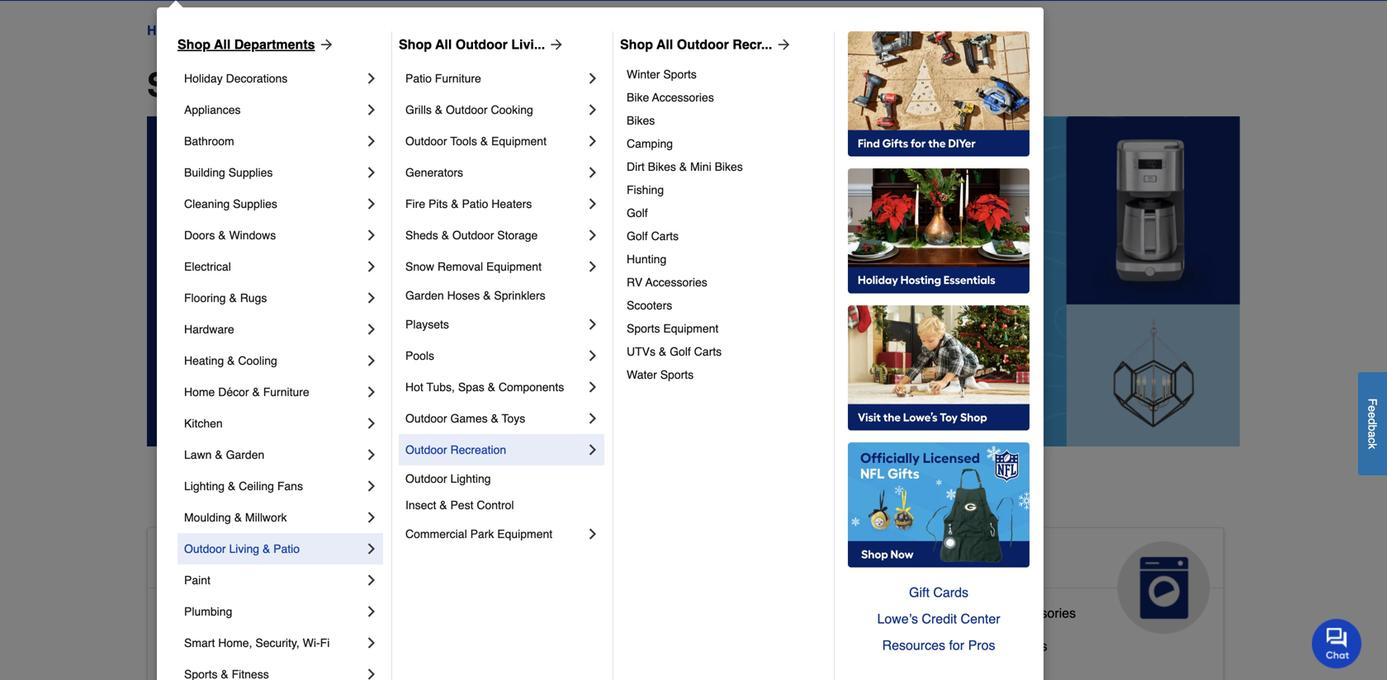 Task type: vqa. For each thing, say whether or not it's contained in the screenshot.
Pet Beds, Houses, & Furniture
yes



Task type: locate. For each thing, give the bounding box(es) containing it.
arrow right image
[[545, 36, 565, 53], [772, 36, 792, 53]]

playsets link
[[405, 309, 585, 340]]

& right animal at the bottom of the page
[[612, 548, 629, 575]]

golf carts link
[[627, 225, 822, 248]]

all up holiday decorations
[[214, 37, 231, 52]]

hardware link
[[184, 314, 363, 345]]

1 vertical spatial appliances link
[[884, 528, 1224, 634]]

furniture up kitchen link
[[263, 386, 309, 399]]

beverage & wine chillers
[[897, 639, 1047, 654]]

utvs & golf carts link
[[627, 340, 822, 363]]

appliances down holiday
[[184, 103, 241, 116]]

accessible home
[[161, 548, 353, 575]]

outdoor up insect
[[405, 472, 447, 486]]

scooters link
[[627, 294, 822, 317]]

home up shop
[[147, 23, 184, 38]]

supplies up windows
[[233, 197, 277, 211]]

1 horizontal spatial home
[[184, 386, 215, 399]]

hoses
[[447, 289, 480, 302]]

0 vertical spatial supplies
[[228, 166, 273, 179]]

sheds
[[405, 229, 438, 242]]

sports equipment link
[[627, 317, 822, 340]]

all for shop all departments
[[238, 66, 280, 104]]

1 accessible from the top
[[161, 548, 282, 575]]

lighting up the pest
[[450, 472, 491, 486]]

& inside "link"
[[229, 291, 237, 305]]

equipment up "sprinklers"
[[486, 260, 542, 273]]

winter sports
[[627, 68, 697, 81]]

arrow right image inside shop all outdoor livi... link
[[545, 36, 565, 53]]

0 vertical spatial patio
[[405, 72, 432, 85]]

bathroom up "smart home, security, wi-fi"
[[228, 606, 285, 621]]

0 horizontal spatial home
[[147, 23, 184, 38]]

golf up the hunting
[[627, 230, 648, 243]]

0 horizontal spatial patio
[[273, 543, 300, 556]]

accessible home link
[[148, 528, 488, 634]]

rv
[[627, 276, 643, 289]]

home décor & furniture link
[[184, 377, 363, 408]]

utvs & golf carts
[[627, 345, 722, 358]]

0 horizontal spatial garden
[[226, 448, 264, 462]]

patio up sheds & outdoor storage
[[462, 197, 488, 211]]

chevron right image for hot tubs, spas & components
[[585, 379, 601, 396]]

shop up winter
[[620, 37, 653, 52]]

2 arrow right image from the left
[[772, 36, 792, 53]]

0 vertical spatial appliances
[[184, 103, 241, 116]]

utvs
[[627, 345, 656, 358]]

home décor & furniture
[[184, 386, 309, 399]]

e up b
[[1366, 412, 1379, 418]]

arrow right image up the patio furniture "link"
[[545, 36, 565, 53]]

home for home
[[147, 23, 184, 38]]

chevron right image
[[363, 70, 380, 87], [585, 133, 601, 149], [585, 164, 601, 181], [585, 196, 601, 212], [363, 258, 380, 275], [585, 258, 601, 275], [363, 290, 380, 306], [585, 316, 601, 333], [363, 321, 380, 338], [363, 384, 380, 400], [585, 410, 601, 427], [363, 572, 380, 589], [363, 604, 380, 620], [363, 666, 380, 680]]

all up winter sports
[[657, 37, 673, 52]]

commercial park equipment link
[[405, 519, 585, 550]]

pet inside the animal & pet care
[[636, 548, 672, 575]]

chillers
[[1003, 639, 1047, 654]]

f e e d b a c k button
[[1358, 372, 1387, 475]]

0 vertical spatial golf
[[627, 206, 648, 220]]

supplies
[[228, 166, 273, 179], [233, 197, 277, 211], [588, 632, 638, 647]]

fi
[[320, 637, 330, 650]]

2 vertical spatial accessories
[[1005, 606, 1076, 621]]

& right sheds
[[441, 229, 449, 242]]

beverage & wine chillers link
[[897, 635, 1047, 668]]

departments up holiday decorations link
[[234, 37, 315, 52]]

accessible bedroom
[[161, 639, 281, 654]]

accessible down plumbing
[[161, 639, 224, 654]]

1 horizontal spatial carts
[[694, 345, 722, 358]]

1 horizontal spatial garden
[[405, 289, 444, 302]]

2 vertical spatial sports
[[660, 368, 694, 382]]

1 vertical spatial accessories
[[646, 276, 708, 289]]

carts up water sports link
[[694, 345, 722, 358]]

sports down utvs & golf carts
[[660, 368, 694, 382]]

arrow right image for shop all outdoor livi...
[[545, 36, 565, 53]]

2 vertical spatial furniture
[[655, 665, 707, 680]]

supplies for building supplies
[[228, 166, 273, 179]]

golf inside golf carts link
[[627, 230, 648, 243]]

2 vertical spatial golf
[[670, 345, 691, 358]]

mini
[[690, 160, 712, 173]]

1 vertical spatial patio
[[462, 197, 488, 211]]

chat invite button image
[[1312, 619, 1363, 669]]

chevron right image for outdoor living & patio
[[363, 541, 380, 557]]

1 horizontal spatial patio
[[405, 72, 432, 85]]

lowe's credit center link
[[848, 606, 1030, 633]]

removal
[[438, 260, 483, 273]]

2 horizontal spatial home
[[288, 548, 353, 575]]

shop for shop all departments
[[178, 37, 211, 52]]

golf for golf
[[627, 206, 648, 220]]

None search field
[[522, 0, 973, 3]]

generators
[[405, 166, 463, 179]]

chevron right image for lawn & garden
[[363, 447, 380, 463]]

1 vertical spatial garden
[[226, 448, 264, 462]]

appliances link up "chillers"
[[884, 528, 1224, 634]]

playsets
[[405, 318, 449, 331]]

generators link
[[405, 157, 585, 188]]

chevron right image for appliances
[[363, 102, 380, 118]]

outdoor games & toys
[[405, 412, 525, 425]]

outdoor up winter sports link
[[677, 37, 729, 52]]

chevron right image for heating & cooling
[[363, 353, 380, 369]]

wi-
[[303, 637, 320, 650]]

home down moulding & millwork link
[[288, 548, 353, 575]]

all down shop all departments link
[[238, 66, 280, 104]]

1 horizontal spatial shop
[[399, 37, 432, 52]]

chevron right image for flooring & rugs
[[363, 290, 380, 306]]

bikes down the camping 'link'
[[715, 160, 743, 173]]

golf down fishing
[[627, 206, 648, 220]]

chevron right image for smart home, security, wi-fi
[[363, 635, 380, 652]]

grills & outdoor cooking link
[[405, 94, 585, 126]]

hot tubs, spas & components
[[405, 381, 564, 394]]

1 shop from the left
[[178, 37, 211, 52]]

0 vertical spatial accessories
[[652, 91, 714, 104]]

1 horizontal spatial arrow right image
[[772, 36, 792, 53]]

fire
[[405, 197, 425, 211]]

pools
[[405, 349, 434, 363]]

2 vertical spatial supplies
[[588, 632, 638, 647]]

shop all departments
[[178, 37, 315, 52]]

0 vertical spatial home
[[147, 23, 184, 38]]

carts up the hunting
[[651, 230, 679, 243]]

departments
[[198, 23, 274, 38], [234, 37, 315, 52], [289, 66, 491, 104]]

1 vertical spatial furniture
[[263, 386, 309, 399]]

sheds & outdoor storage link
[[405, 220, 585, 251]]

all up patio furniture
[[435, 37, 452, 52]]

supplies up the cleaning supplies
[[228, 166, 273, 179]]

patio up grills
[[405, 72, 432, 85]]

f e e d b a c k
[[1366, 398, 1379, 449]]

gift cards
[[909, 585, 969, 600]]

chevron right image for building supplies
[[363, 164, 380, 181]]

home
[[147, 23, 184, 38], [184, 386, 215, 399], [288, 548, 353, 575]]

shop up patio furniture
[[399, 37, 432, 52]]

chevron right image
[[585, 70, 601, 87], [363, 102, 380, 118], [585, 102, 601, 118], [363, 133, 380, 149], [363, 164, 380, 181], [363, 196, 380, 212], [363, 227, 380, 244], [585, 227, 601, 244], [585, 348, 601, 364], [363, 353, 380, 369], [585, 379, 601, 396], [363, 415, 380, 432], [585, 442, 601, 458], [363, 447, 380, 463], [363, 478, 380, 495], [363, 510, 380, 526], [585, 526, 601, 543], [363, 541, 380, 557], [363, 635, 380, 652]]

accessible up smart
[[161, 606, 224, 621]]

garden up lighting & ceiling fans on the bottom left
[[226, 448, 264, 462]]

toys
[[502, 412, 525, 425]]

& right houses,
[[642, 665, 651, 680]]

animal & pet care
[[529, 548, 672, 601]]

insect
[[405, 499, 436, 512]]

garden up the playsets on the left of page
[[405, 289, 444, 302]]

bathroom up building
[[184, 135, 234, 148]]

hunting
[[627, 253, 667, 266]]

1 horizontal spatial furniture
[[435, 72, 481, 85]]

furniture up grills & outdoor cooking
[[435, 72, 481, 85]]

bike
[[627, 91, 649, 104]]

2 horizontal spatial shop
[[620, 37, 653, 52]]

1 vertical spatial golf
[[627, 230, 648, 243]]

shop up holiday
[[178, 37, 211, 52]]

2 accessible from the top
[[161, 606, 224, 621]]

appliances up cards
[[897, 548, 1020, 575]]

patio furniture
[[405, 72, 481, 85]]

accessories down winter sports
[[652, 91, 714, 104]]

pits
[[429, 197, 448, 211]]

visit the lowe's toy shop. image
[[848, 306, 1030, 431]]

& left the rugs
[[229, 291, 237, 305]]

0 vertical spatial carts
[[651, 230, 679, 243]]

2 vertical spatial patio
[[273, 543, 300, 556]]

outdoor down grills
[[405, 135, 447, 148]]

0 vertical spatial pet
[[636, 548, 672, 575]]

dirt bikes & mini bikes link
[[627, 155, 822, 178]]

c
[[1366, 438, 1379, 443]]

1 vertical spatial supplies
[[233, 197, 277, 211]]

arrow right image inside shop all outdoor recr... link
[[772, 36, 792, 53]]

1 arrow right image from the left
[[545, 36, 565, 53]]

1 vertical spatial pet
[[529, 665, 549, 680]]

hardware
[[184, 323, 234, 336]]

decorations
[[226, 72, 288, 85]]

sheds & outdoor storage
[[405, 229, 538, 242]]

2 shop from the left
[[399, 37, 432, 52]]

plumbing
[[184, 605, 232, 619]]

2 horizontal spatial furniture
[[655, 665, 707, 680]]

appliances link
[[184, 94, 363, 126], [884, 528, 1224, 634]]

departments up holiday decorations
[[198, 23, 274, 38]]

garden
[[405, 289, 444, 302], [226, 448, 264, 462]]

officially licensed n f l gifts. shop now. image
[[848, 443, 1030, 568]]

components
[[499, 381, 564, 394]]

sports for winter sports
[[663, 68, 697, 81]]

0 vertical spatial accessible
[[161, 548, 282, 575]]

1 horizontal spatial appliances
[[897, 548, 1020, 575]]

accessories up "chillers"
[[1005, 606, 1076, 621]]

chevron right image for outdoor games & toys
[[585, 410, 601, 427]]

décor
[[218, 386, 249, 399]]

shop all outdoor recr... link
[[620, 35, 792, 55]]

arrow right image
[[315, 36, 335, 53]]

care
[[529, 575, 580, 601]]

0 vertical spatial garden
[[405, 289, 444, 302]]

appliance
[[897, 606, 955, 621]]

& right lawn
[[215, 448, 223, 462]]

houses,
[[590, 665, 638, 680]]

furniture right houses,
[[655, 665, 707, 680]]

sports up utvs
[[627, 322, 660, 335]]

e up d
[[1366, 406, 1379, 412]]

arrow right image for shop all outdoor recr...
[[772, 36, 792, 53]]

1 vertical spatial home
[[184, 386, 215, 399]]

appliances image
[[1118, 542, 1210, 634]]

plumbing link
[[184, 596, 363, 628]]

building supplies link
[[184, 157, 363, 188]]

shop for shop all outdoor recr...
[[620, 37, 653, 52]]

f
[[1366, 398, 1379, 406]]

accessories for bike accessories
[[652, 91, 714, 104]]

tubs,
[[427, 381, 455, 394]]

3 accessible from the top
[[161, 639, 224, 654]]

1 vertical spatial accessible
[[161, 606, 224, 621]]

all for shop all outdoor livi...
[[435, 37, 452, 52]]

0 horizontal spatial appliances link
[[184, 94, 363, 126]]

& left toys
[[491, 412, 499, 425]]

departments down arrow right image
[[289, 66, 491, 104]]

chevron right image for electrical
[[363, 258, 380, 275]]

2 vertical spatial accessible
[[161, 639, 224, 654]]

sports up bike accessories
[[663, 68, 697, 81]]

1 horizontal spatial pet
[[636, 548, 672, 575]]

millwork
[[245, 511, 287, 524]]

all for shop all outdoor recr...
[[657, 37, 673, 52]]

3 shop from the left
[[620, 37, 653, 52]]

0 horizontal spatial carts
[[651, 230, 679, 243]]

electrical
[[184, 260, 231, 273]]

accessible down moulding
[[161, 548, 282, 575]]

0 vertical spatial appliances link
[[184, 94, 363, 126]]

& left cooling
[[227, 354, 235, 367]]

arrow right image up winter sports link
[[772, 36, 792, 53]]

0 horizontal spatial shop
[[178, 37, 211, 52]]

fishing
[[627, 183, 664, 197]]

home up kitchen
[[184, 386, 215, 399]]

accessories up scooters
[[646, 276, 708, 289]]

& inside the animal & pet care
[[612, 548, 629, 575]]

shop
[[178, 37, 211, 52], [399, 37, 432, 52], [620, 37, 653, 52]]

outdoor living & patio link
[[184, 533, 363, 565]]

rv accessories link
[[627, 271, 822, 294]]

e
[[1366, 406, 1379, 412], [1366, 412, 1379, 418]]

patio up the paint link
[[273, 543, 300, 556]]

1 vertical spatial appliances
[[897, 548, 1020, 575]]

golf inside golf link
[[627, 206, 648, 220]]

chevron right image for hardware
[[363, 321, 380, 338]]

pet beds, houses, & furniture link
[[529, 661, 707, 680]]

0 horizontal spatial furniture
[[263, 386, 309, 399]]

lighting up moulding
[[184, 480, 225, 493]]

& right doors
[[218, 229, 226, 242]]

water sports
[[627, 368, 694, 382]]

2 horizontal spatial patio
[[462, 197, 488, 211]]

0 vertical spatial sports
[[663, 68, 697, 81]]

supplies up pet beds, houses, & furniture link
[[588, 632, 638, 647]]

chevron right image for plumbing
[[363, 604, 380, 620]]

golf down sports equipment on the top
[[670, 345, 691, 358]]

0 vertical spatial furniture
[[435, 72, 481, 85]]

holiday decorations link
[[184, 63, 363, 94]]

patio for outdoor living & patio
[[273, 543, 300, 556]]

& right spas
[[488, 381, 495, 394]]

& left mini
[[679, 160, 687, 173]]

appliances link down the decorations
[[184, 94, 363, 126]]

0 horizontal spatial arrow right image
[[545, 36, 565, 53]]

chevron right image for doors & windows
[[363, 227, 380, 244]]

& right parts
[[993, 606, 1002, 621]]



Task type: describe. For each thing, give the bounding box(es) containing it.
doors & windows
[[184, 229, 276, 242]]

k
[[1366, 443, 1379, 449]]

gift
[[909, 585, 930, 600]]

chevron right image for snow removal equipment
[[585, 258, 601, 275]]

outdoor up tools
[[446, 103, 488, 116]]

0 horizontal spatial appliances
[[184, 103, 241, 116]]

departments for shop
[[289, 66, 491, 104]]

home link
[[147, 21, 184, 40]]

flooring & rugs
[[184, 291, 267, 305]]

& left the pest
[[440, 499, 447, 512]]

& right grills
[[435, 103, 443, 116]]

shop for shop all outdoor livi...
[[399, 37, 432, 52]]

sports for water sports
[[660, 368, 694, 382]]

furniture inside the home décor & furniture link
[[263, 386, 309, 399]]

fire pits & patio heaters
[[405, 197, 532, 211]]

cooling
[[238, 354, 277, 367]]

for
[[949, 638, 965, 653]]

equipment down 'cooking'
[[491, 135, 547, 148]]

patio inside "link"
[[405, 72, 432, 85]]

pros
[[968, 638, 995, 653]]

moulding
[[184, 511, 231, 524]]

garden hoses & sprinklers
[[405, 289, 546, 302]]

garden inside 'link'
[[226, 448, 264, 462]]

rv accessories
[[627, 276, 708, 289]]

appliance parts & accessories
[[897, 606, 1076, 621]]

patio for fire pits & patio heaters
[[462, 197, 488, 211]]

outdoor lighting
[[405, 472, 491, 486]]

chevron right image for home décor & furniture
[[363, 384, 380, 400]]

& right décor at the bottom
[[252, 386, 260, 399]]

pest
[[450, 499, 474, 512]]

outdoor up outdoor lighting
[[405, 443, 447, 457]]

2 e from the top
[[1366, 412, 1379, 418]]

furniture inside pet beds, houses, & furniture link
[[655, 665, 707, 680]]

& right 'living'
[[263, 543, 270, 556]]

chevron right image for grills & outdoor cooking
[[585, 102, 601, 118]]

animal
[[529, 548, 606, 575]]

chevron right image for moulding & millwork
[[363, 510, 380, 526]]

garden hoses & sprinklers link
[[405, 282, 601, 309]]

1 vertical spatial sports
[[627, 322, 660, 335]]

doors & windows link
[[184, 220, 363, 251]]

heaters
[[492, 197, 532, 211]]

flooring & rugs link
[[184, 282, 363, 314]]

dirt
[[627, 160, 645, 173]]

bike accessories
[[627, 91, 714, 104]]

departments for shop
[[234, 37, 315, 52]]

lawn & garden
[[184, 448, 264, 462]]

outdoor tools & equipment link
[[405, 126, 585, 157]]

accessories for rv accessories
[[646, 276, 708, 289]]

home for home décor & furniture
[[184, 386, 215, 399]]

holiday hosting essentials. image
[[848, 168, 1030, 294]]

shop all outdoor livi... link
[[399, 35, 565, 55]]

chevron right image for generators
[[585, 164, 601, 181]]

chevron right image for bathroom
[[363, 133, 380, 149]]

camping link
[[627, 132, 822, 155]]

bikes down camping
[[648, 160, 676, 173]]

water
[[627, 368, 657, 382]]

golf carts
[[627, 230, 679, 243]]

credit
[[922, 611, 957, 627]]

& left pros
[[957, 639, 966, 654]]

chevron right image for outdoor tools & equipment
[[585, 133, 601, 149]]

golf link
[[627, 201, 822, 225]]

livestock
[[529, 632, 584, 647]]

recr...
[[733, 37, 772, 52]]

winter sports link
[[627, 63, 822, 86]]

chevron right image for sheds & outdoor storage
[[585, 227, 601, 244]]

kitchen
[[184, 417, 223, 430]]

outdoor up the patio furniture "link"
[[456, 37, 508, 52]]

& right utvs
[[659, 345, 667, 358]]

2 vertical spatial home
[[288, 548, 353, 575]]

security,
[[255, 637, 300, 650]]

1 horizontal spatial appliances link
[[884, 528, 1224, 634]]

heating & cooling link
[[184, 345, 363, 377]]

resources
[[882, 638, 946, 653]]

chevron right image for patio furniture
[[585, 70, 601, 87]]

electrical link
[[184, 251, 363, 282]]

outdoor up the "snow removal equipment"
[[452, 229, 494, 242]]

& right hoses
[[483, 289, 491, 302]]

1 vertical spatial bathroom
[[228, 606, 285, 621]]

enjoy savings year-round. no matter what you're shopping for, find what you need at a great price. image
[[147, 116, 1240, 447]]

equipment down insect & pest control link
[[497, 528, 553, 541]]

building
[[184, 166, 225, 179]]

supplies for livestock supplies
[[588, 632, 638, 647]]

all for shop all departments
[[214, 37, 231, 52]]

games
[[450, 412, 488, 425]]

bedroom
[[228, 639, 281, 654]]

accessible for accessible bathroom
[[161, 606, 224, 621]]

moulding & millwork
[[184, 511, 287, 524]]

lighting & ceiling fans link
[[184, 471, 363, 502]]

bikes link
[[627, 109, 822, 132]]

sprinklers
[[494, 289, 546, 302]]

1 e from the top
[[1366, 406, 1379, 412]]

control
[[477, 499, 514, 512]]

grills & outdoor cooking
[[405, 103, 533, 116]]

bikes down the bike
[[627, 114, 655, 127]]

chevron right image for pools
[[585, 348, 601, 364]]

storage
[[497, 229, 538, 242]]

chevron right image for kitchen
[[363, 415, 380, 432]]

patio furniture link
[[405, 63, 585, 94]]

chevron right image for cleaning supplies
[[363, 196, 380, 212]]

golf inside utvs & golf carts link
[[670, 345, 691, 358]]

lowe's credit center
[[877, 611, 1000, 627]]

cards
[[933, 585, 969, 600]]

water sports link
[[627, 363, 822, 386]]

1 vertical spatial carts
[[694, 345, 722, 358]]

& left ceiling
[[228, 480, 236, 493]]

equipment up utvs & golf carts
[[663, 322, 719, 335]]

chevron right image for commercial park equipment
[[585, 526, 601, 543]]

outdoor down moulding
[[184, 543, 226, 556]]

gift cards link
[[848, 580, 1030, 606]]

supplies for cleaning supplies
[[233, 197, 277, 211]]

paint link
[[184, 565, 363, 596]]

0 horizontal spatial pet
[[529, 665, 549, 680]]

pools link
[[405, 340, 585, 372]]

b
[[1366, 425, 1379, 431]]

0 vertical spatial bathroom
[[184, 135, 234, 148]]

livestock supplies link
[[529, 628, 638, 661]]

cleaning
[[184, 197, 230, 211]]

beds,
[[552, 665, 586, 680]]

accessible home image
[[382, 542, 474, 634]]

ceiling
[[239, 480, 274, 493]]

smart home, security, wi-fi
[[184, 637, 330, 650]]

chevron right image for playsets
[[585, 316, 601, 333]]

windows
[[229, 229, 276, 242]]

& left millwork
[[234, 511, 242, 524]]

chevron right image for paint
[[363, 572, 380, 589]]

accessible for accessible bedroom
[[161, 639, 224, 654]]

recreation
[[450, 443, 506, 457]]

paint
[[184, 574, 211, 587]]

hot
[[405, 381, 423, 394]]

chevron right image for outdoor recreation
[[585, 442, 601, 458]]

& right tools
[[480, 135, 488, 148]]

accessible for accessible home
[[161, 548, 282, 575]]

golf for golf carts
[[627, 230, 648, 243]]

living
[[229, 543, 259, 556]]

furniture inside the patio furniture "link"
[[435, 72, 481, 85]]

& right pits
[[451, 197, 459, 211]]

chevron right image for fire pits & patio heaters
[[585, 196, 601, 212]]

outdoor down hot
[[405, 412, 447, 425]]

0 horizontal spatial lighting
[[184, 480, 225, 493]]

find gifts for the diyer. image
[[848, 31, 1030, 157]]

d
[[1366, 418, 1379, 425]]

outdoor inside 'link'
[[405, 135, 447, 148]]

animal & pet care image
[[750, 542, 842, 634]]

snow removal equipment link
[[405, 251, 585, 282]]

chevron right image for holiday decorations
[[363, 70, 380, 87]]

departments link
[[198, 21, 274, 40]]

chevron right image for lighting & ceiling fans
[[363, 478, 380, 495]]

1 horizontal spatial lighting
[[450, 472, 491, 486]]

center
[[961, 611, 1000, 627]]

beverage
[[897, 639, 953, 654]]



